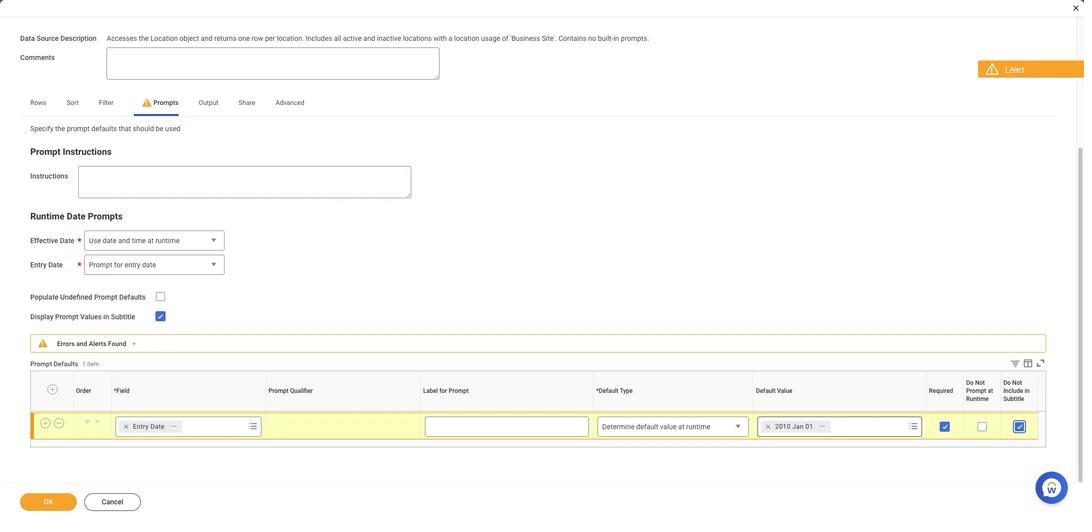 Task type: describe. For each thing, give the bounding box(es) containing it.
prompts image
[[247, 420, 259, 433]]

in right values
[[103, 313, 109, 321]]

additional info group
[[20, 4, 1057, 80]]

subtitle for do not include in subtitle
[[1004, 396, 1025, 403]]

per
[[265, 34, 275, 42]]

active
[[343, 34, 362, 42]]

prompt instructions button
[[30, 146, 112, 157]]

with
[[434, 34, 447, 42]]

in inside do not include in subtitle
[[1025, 388, 1030, 395]]

and right 'active'
[[364, 34, 375, 42]]

prompt qualifier
[[269, 388, 313, 395]]

info
[[87, 6, 105, 18]]

filter
[[99, 99, 114, 107]]

sort
[[67, 99, 79, 107]]

additional info dialog
[[0, 0, 1085, 521]]

at inside popup button
[[148, 237, 154, 245]]

label for prompt
[[423, 388, 469, 395]]

in inside additional info group
[[614, 34, 619, 42]]

close edit custom report image
[[1073, 4, 1081, 12]]

runtime inside do not prompt at runtime
[[967, 396, 989, 403]]

click to view/edit grid preferences image
[[1023, 358, 1034, 369]]

entry date element
[[133, 422, 165, 432]]

display
[[30, 313, 53, 321]]

prompt qualifier button
[[341, 411, 345, 412]]

cancel button
[[84, 494, 141, 512]]

of
[[502, 34, 509, 42]]

do down do not prompt at runtime
[[979, 411, 980, 412]]

errors and alerts found
[[57, 340, 126, 348]]

specify the prompt defaults that should be used
[[30, 125, 181, 133]]

for for prompt
[[114, 261, 123, 269]]

do not include in subtitle
[[1004, 380, 1030, 403]]

output
[[199, 99, 219, 107]]

Instructions text field
[[78, 166, 411, 198]]

not inside do not include in subtitle
[[1013, 380, 1023, 387]]

source
[[37, 34, 59, 42]]

populate undefined prompt defaults
[[30, 293, 146, 301]]

exclamation image inside 1 alert button
[[988, 66, 996, 74]]

be
[[156, 125, 164, 133]]

alert
[[1010, 66, 1024, 73]]

x small image for entry date
[[121, 422, 131, 432]]

object
[[180, 34, 199, 42]]

1 horizontal spatial qualifier
[[343, 411, 345, 412]]

required inside the row element
[[930, 388, 954, 395]]

alerts
[[89, 340, 106, 348]]

time
[[132, 237, 146, 245]]

Comments text field
[[107, 48, 440, 80]]

prompts tab
[[134, 92, 179, 116]]

runtime inside group
[[30, 211, 65, 222]]

prompt
[[67, 125, 90, 133]]

advanced
[[276, 99, 305, 107]]

'business
[[510, 34, 540, 42]]

no
[[589, 34, 596, 42]]

default type button
[[672, 411, 675, 412]]

value inside the row element
[[778, 388, 793, 395]]

runtime date prompts
[[30, 211, 123, 222]]

related actions image for entry date
[[170, 423, 177, 430]]

type inside the row element
[[620, 388, 633, 395]]

one
[[238, 34, 250, 42]]

data source description
[[20, 34, 97, 42]]

1 vertical spatial required
[[944, 411, 946, 412]]

prompt for entry date
[[89, 261, 156, 269]]

errors
[[57, 340, 75, 348]]

workday assistant region
[[1036, 468, 1073, 504]]

description
[[60, 34, 97, 42]]

0 vertical spatial caret down image
[[131, 341, 138, 348]]

populate
[[30, 293, 58, 301]]

exclamation image
[[143, 100, 150, 107]]

1 vertical spatial label
[[505, 411, 507, 412]]

and right object
[[201, 34, 213, 42]]

additional
[[38, 6, 84, 18]]

usage
[[481, 34, 501, 42]]

prompts inside tab
[[154, 99, 179, 107]]

contains
[[559, 34, 587, 42]]

entry inside runtime date prompts group
[[30, 261, 47, 269]]

0 horizontal spatial defaults
[[54, 360, 78, 368]]

order field prompt qualifier label for prompt default type default value required do not prompt at runtime do not include in subtitle
[[92, 411, 1022, 412]]

field for *
[[117, 388, 130, 395]]

prompt for entry date button
[[85, 255, 225, 276]]

1 vertical spatial plus image
[[42, 419, 49, 428]]

date inside dropdown button
[[142, 261, 156, 269]]

do not prompt at runtime button
[[979, 411, 986, 412]]

required button
[[944, 411, 947, 412]]

2010 jan 01
[[776, 423, 814, 431]]

2010
[[776, 423, 791, 431]]

default value
[[756, 388, 793, 395]]

jan
[[793, 423, 804, 431]]

related actions image for 2010 jan 01
[[819, 423, 826, 430]]

locations
[[403, 34, 432, 42]]

includes
[[306, 34, 332, 42]]

location.
[[277, 34, 304, 42]]

tab list inside additional info dialog
[[20, 92, 1057, 116]]

date inside popup button
[[103, 237, 117, 245]]

rows
[[30, 99, 46, 107]]

runtime date prompts button
[[30, 211, 123, 222]]

field for order
[[188, 411, 189, 412]]

01
[[806, 423, 814, 431]]

prompt inside do not prompt at runtime
[[967, 388, 987, 395]]

cancel
[[102, 498, 123, 506]]

display prompt values in subtitle
[[30, 313, 135, 321]]

location
[[151, 34, 178, 42]]

2 vertical spatial runtime
[[983, 411, 985, 412]]

default
[[637, 423, 659, 431]]

and left "alerts"
[[76, 340, 87, 348]]

use
[[89, 237, 101, 245]]

row
[[252, 34, 263, 42]]

site'.
[[542, 34, 557, 42]]

the for location
[[139, 34, 149, 42]]

found
[[108, 340, 126, 348]]

the for prompt
[[55, 125, 65, 133]]

check small image
[[940, 421, 952, 433]]

toolbar inside additional info dialog
[[1003, 358, 1047, 371]]

and inside popup button
[[118, 237, 130, 245]]

plus image inside the row element
[[49, 385, 56, 394]]

inactive
[[377, 34, 401, 42]]

x small image for 2010 jan 01
[[764, 422, 774, 432]]



Task type: locate. For each thing, give the bounding box(es) containing it.
caret down image right found
[[131, 341, 138, 348]]

x small image
[[121, 422, 131, 432], [764, 422, 774, 432]]

runtime up effective
[[30, 211, 65, 222]]

label
[[423, 388, 438, 395], [505, 411, 507, 412]]

for for label
[[440, 388, 447, 395]]

date
[[67, 211, 86, 222], [60, 237, 74, 245], [48, 261, 63, 269], [151, 423, 165, 431]]

1 vertical spatial date
[[142, 261, 156, 269]]

0 vertical spatial exclamation image
[[988, 66, 996, 74]]

share
[[239, 99, 255, 107]]

the left location
[[139, 34, 149, 42]]

subtitle inside do not include in subtitle
[[1004, 396, 1025, 403]]

plus image left minus image
[[42, 419, 49, 428]]

1 horizontal spatial for
[[440, 388, 447, 395]]

2 * from the left
[[596, 388, 599, 395]]

0 vertical spatial required
[[930, 388, 954, 395]]

0 horizontal spatial type
[[620, 388, 633, 395]]

not inside do not prompt at runtime
[[976, 380, 985, 387]]

for
[[114, 261, 123, 269], [440, 388, 447, 395], [507, 411, 507, 412]]

* field
[[114, 388, 130, 395]]

label inside the row element
[[423, 388, 438, 395]]

date
[[103, 237, 117, 245], [142, 261, 156, 269]]

1 horizontal spatial *
[[596, 388, 599, 395]]

0 horizontal spatial field
[[117, 388, 130, 395]]

all
[[334, 34, 341, 42]]

date right entry
[[142, 261, 156, 269]]

prompts right exclamation icon
[[154, 99, 179, 107]]

2010 jan 01 element
[[776, 422, 814, 432]]

ok button
[[20, 494, 77, 512]]

x small image inside 2010 jan 01, press delete to clear value. option
[[764, 422, 774, 432]]

prompt inside prompt for entry date dropdown button
[[89, 261, 112, 269]]

0 horizontal spatial runtime
[[156, 237, 180, 245]]

0 horizontal spatial caret down image
[[92, 417, 102, 427]]

* for field
[[114, 388, 117, 395]]

1 horizontal spatial date
[[142, 261, 156, 269]]

None text field
[[425, 417, 589, 437]]

runtime right value
[[687, 423, 711, 431]]

values
[[80, 313, 102, 321]]

accesses the location object and returns one row per location. includes all active and inactive locations with a location usage of 'business site'. contains no built-in prompts.
[[107, 34, 649, 42]]

should
[[133, 125, 154, 133]]

fullscreen image
[[1036, 358, 1047, 369]]

x small image left 2010
[[764, 422, 774, 432]]

0 vertical spatial runtime
[[30, 211, 65, 222]]

returns
[[214, 34, 237, 42]]

item
[[87, 361, 99, 368]]

default
[[599, 388, 619, 395], [756, 388, 776, 395], [672, 411, 674, 412], [839, 411, 840, 412]]

select to filter grid data image
[[1010, 358, 1022, 369]]

specify
[[30, 125, 53, 133]]

field button
[[188, 411, 189, 412]]

1 vertical spatial type
[[674, 411, 675, 412]]

1 vertical spatial instructions
[[30, 172, 68, 180]]

0 vertical spatial type
[[620, 388, 633, 395]]

0 horizontal spatial *
[[114, 388, 117, 395]]

minus image
[[55, 419, 62, 428]]

at down do not prompt at runtime
[[983, 411, 983, 412]]

1 horizontal spatial entry
[[133, 423, 149, 431]]

1 vertical spatial exclamation image
[[39, 340, 46, 348]]

0 vertical spatial qualifier
[[290, 388, 313, 395]]

order inside the row element
[[76, 388, 91, 395]]

0 horizontal spatial value
[[778, 388, 793, 395]]

1
[[1005, 66, 1009, 73], [82, 361, 86, 368]]

1 inside "prompt defaults 1 item"
[[82, 361, 86, 368]]

not up do not prompt at runtime button
[[976, 380, 985, 387]]

0 horizontal spatial 1
[[82, 361, 86, 368]]

order column header
[[73, 411, 111, 412]]

determine
[[603, 423, 635, 431]]

row element
[[31, 371, 1041, 412]]

1 x small image from the left
[[121, 422, 131, 432]]

0 vertical spatial defaults
[[119, 293, 146, 301]]

data
[[20, 34, 35, 42]]

include up "do not include in subtitle" button
[[1004, 388, 1024, 395]]

and
[[201, 34, 213, 42], [364, 34, 375, 42], [118, 237, 130, 245], [76, 340, 87, 348]]

required
[[930, 388, 954, 395], [944, 411, 946, 412]]

date right use
[[103, 237, 117, 245]]

0 horizontal spatial date
[[103, 237, 117, 245]]

prompts up use
[[88, 211, 123, 222]]

0 vertical spatial include
[[1004, 388, 1024, 395]]

1 horizontal spatial value
[[840, 411, 842, 412]]

1 horizontal spatial exclamation image
[[988, 66, 996, 74]]

related actions image inside 2010 jan 01, press delete to clear value. option
[[819, 423, 826, 430]]

defaults
[[119, 293, 146, 301], [54, 360, 78, 368]]

0 vertical spatial entry
[[30, 261, 47, 269]]

1 left item
[[82, 361, 86, 368]]

exclamation image left 1 alert
[[988, 66, 996, 74]]

the inside additional info group
[[139, 34, 149, 42]]

1 horizontal spatial the
[[139, 34, 149, 42]]

determine default value at runtime
[[603, 423, 711, 431]]

1 vertical spatial defaults
[[54, 360, 78, 368]]

2 vertical spatial for
[[507, 411, 507, 412]]

2 vertical spatial subtitle
[[1021, 411, 1022, 412]]

0 vertical spatial instructions
[[63, 146, 112, 157]]

ok
[[44, 498, 53, 506]]

1 vertical spatial order
[[92, 411, 93, 412]]

in
[[614, 34, 619, 42], [103, 313, 109, 321], [1025, 388, 1030, 395], [1020, 411, 1021, 412]]

1 vertical spatial check small image
[[1014, 421, 1026, 433]]

1 * from the left
[[114, 388, 117, 395]]

2 related actions image from the left
[[819, 423, 826, 430]]

not down do not include in subtitle
[[1017, 411, 1018, 412]]

subtitle
[[111, 313, 135, 321], [1004, 396, 1025, 403], [1021, 411, 1022, 412]]

1 left alert
[[1005, 66, 1009, 73]]

defaults
[[91, 125, 117, 133]]

accesses
[[107, 34, 137, 42]]

do inside do not prompt at runtime
[[967, 380, 974, 387]]

0 vertical spatial plus image
[[49, 385, 56, 394]]

1 vertical spatial caret down image
[[92, 417, 102, 427]]

plus image
[[49, 385, 56, 394], [42, 419, 49, 428]]

* default type
[[596, 388, 633, 395]]

the left prompt
[[55, 125, 65, 133]]

0 vertical spatial field
[[117, 388, 130, 395]]

in left "prompts."
[[614, 34, 619, 42]]

runtime inside use date and time at runtime popup button
[[156, 237, 180, 245]]

0 horizontal spatial check small image
[[154, 310, 166, 323]]

defaults down entry
[[119, 293, 146, 301]]

plus image down "prompt defaults 1 item"
[[49, 385, 56, 394]]

order up order column header
[[76, 388, 91, 395]]

prompt defaults 1 item
[[30, 360, 99, 368]]

1 vertical spatial field
[[188, 411, 189, 412]]

effective
[[30, 237, 58, 245]]

1 horizontal spatial label
[[505, 411, 507, 412]]

effective date
[[30, 237, 74, 245]]

0 vertical spatial subtitle
[[111, 313, 135, 321]]

none text field inside additional info dialog
[[425, 417, 589, 437]]

0 vertical spatial the
[[139, 34, 149, 42]]

order for order
[[76, 388, 91, 395]]

0 vertical spatial prompts
[[154, 99, 179, 107]]

do inside do not include in subtitle
[[1004, 380, 1011, 387]]

do down select to filter grid data image
[[1004, 380, 1011, 387]]

0 horizontal spatial for
[[114, 261, 123, 269]]

do not include in subtitle button
[[1017, 411, 1023, 412]]

2010 jan 01, press delete to clear value. option
[[762, 421, 831, 433]]

1 horizontal spatial related actions image
[[819, 423, 826, 430]]

type up determine
[[620, 388, 633, 395]]

1 vertical spatial the
[[55, 125, 65, 133]]

0 vertical spatial label
[[423, 388, 438, 395]]

do down do not include in subtitle
[[1017, 411, 1017, 412]]

1 vertical spatial for
[[440, 388, 447, 395]]

check small image
[[154, 310, 166, 323], [1014, 421, 1026, 433]]

1 horizontal spatial prompts
[[154, 99, 179, 107]]

1 vertical spatial prompts
[[88, 211, 123, 222]]

do left do not include in subtitle
[[967, 380, 974, 387]]

type up determine default value at runtime dropdown button
[[674, 411, 675, 412]]

related actions image inside entry date, press delete to clear value. "option"
[[170, 423, 177, 430]]

prompt
[[30, 146, 61, 157], [89, 261, 112, 269], [94, 293, 118, 301], [55, 313, 79, 321], [30, 360, 52, 368], [269, 388, 289, 395], [449, 388, 469, 395], [967, 388, 987, 395], [341, 411, 343, 412], [507, 411, 509, 412], [981, 411, 983, 412]]

0 horizontal spatial the
[[55, 125, 65, 133]]

caret down image down order column header
[[92, 417, 102, 427]]

related actions image right 01
[[819, 423, 826, 430]]

qualifier inside the row element
[[290, 388, 313, 395]]

defaults down errors at the left bottom of the page
[[54, 360, 78, 368]]

1 vertical spatial value
[[840, 411, 842, 412]]

*
[[114, 388, 117, 395], [596, 388, 599, 395]]

0 horizontal spatial related actions image
[[170, 423, 177, 430]]

subtitle for display prompt values in subtitle
[[111, 313, 135, 321]]

runtime down do not prompt at runtime
[[983, 411, 985, 412]]

that
[[119, 125, 131, 133]]

1 vertical spatial 1
[[82, 361, 86, 368]]

1 horizontal spatial caret down image
[[131, 341, 138, 348]]

1 horizontal spatial entry date
[[133, 423, 165, 431]]

use date and time at runtime
[[89, 237, 180, 245]]

required up required button
[[930, 388, 954, 395]]

1 alert
[[1005, 66, 1024, 73]]

built-
[[598, 34, 614, 42]]

caret bottom image
[[82, 417, 92, 427]]

prompts
[[154, 99, 179, 107], [88, 211, 123, 222]]

entry inside "option"
[[133, 423, 149, 431]]

the
[[139, 34, 149, 42], [55, 125, 65, 133]]

exclamation image
[[988, 66, 996, 74], [39, 340, 46, 348]]

date inside entry date element
[[151, 423, 165, 431]]

1 vertical spatial runtime
[[687, 423, 711, 431]]

0 horizontal spatial exclamation image
[[39, 340, 46, 348]]

1 vertical spatial include
[[1018, 411, 1020, 412]]

related actions image
[[170, 423, 177, 430], [819, 423, 826, 430]]

in down 'click to view/edit grid preferences' icon
[[1025, 388, 1030, 395]]

* up order field prompt qualifier label for prompt default type default value required do not prompt at runtime do not include in subtitle
[[596, 388, 599, 395]]

determine default value at runtime button
[[598, 417, 749, 438]]

runtime up do not prompt at runtime button
[[967, 396, 989, 403]]

include inside do not include in subtitle
[[1004, 388, 1024, 395]]

do not prompt at runtime
[[967, 380, 994, 403]]

comments
[[20, 54, 55, 62]]

exclamation image left errors at the left bottom of the page
[[39, 340, 46, 348]]

1 horizontal spatial 1
[[1005, 66, 1009, 73]]

0 horizontal spatial entry date
[[30, 261, 63, 269]]

entry date, press delete to clear value. option
[[119, 421, 182, 433]]

1 horizontal spatial field
[[188, 411, 189, 412]]

2 x small image from the left
[[764, 422, 774, 432]]

used
[[165, 125, 181, 133]]

0 vertical spatial 1
[[1005, 66, 1009, 73]]

in down do not include in subtitle
[[1020, 411, 1021, 412]]

prompts inside group
[[88, 211, 123, 222]]

0 vertical spatial check small image
[[154, 310, 166, 323]]

2 horizontal spatial for
[[507, 411, 507, 412]]

toolbar
[[1003, 358, 1047, 371]]

at inside do not prompt at runtime
[[988, 388, 994, 395]]

at
[[148, 237, 154, 245], [988, 388, 994, 395], [983, 411, 983, 412], [679, 423, 685, 431]]

* for default
[[596, 388, 599, 395]]

1 vertical spatial runtime
[[967, 396, 989, 403]]

location
[[454, 34, 480, 42]]

1 horizontal spatial order
[[92, 411, 93, 412]]

subtitle up "do not include in subtitle" button
[[1004, 396, 1025, 403]]

1 horizontal spatial x small image
[[764, 422, 774, 432]]

at inside dropdown button
[[679, 423, 685, 431]]

subtitle down do not include in subtitle
[[1021, 411, 1022, 412]]

0 horizontal spatial order
[[76, 388, 91, 395]]

0 horizontal spatial x small image
[[121, 422, 131, 432]]

prompt instructions
[[30, 146, 112, 157]]

1 horizontal spatial type
[[674, 411, 675, 412]]

required up check small image
[[944, 411, 946, 412]]

default value column header
[[754, 411, 927, 412]]

1 vertical spatial entry date
[[133, 423, 165, 431]]

not
[[976, 380, 985, 387], [1013, 380, 1023, 387], [980, 411, 981, 412], [1017, 411, 1018, 412]]

a
[[449, 34, 453, 42]]

prompts.
[[621, 34, 649, 42]]

1 vertical spatial entry
[[133, 423, 149, 431]]

1 horizontal spatial check small image
[[1014, 421, 1026, 433]]

0 horizontal spatial entry
[[30, 261, 47, 269]]

label for prompt column header
[[421, 411, 594, 412]]

0 vertical spatial for
[[114, 261, 123, 269]]

entry date inside "option"
[[133, 423, 165, 431]]

caret down image
[[131, 341, 138, 348], [92, 417, 102, 427]]

additional info
[[38, 6, 105, 18]]

order up caret bottom image
[[92, 411, 93, 412]]

1 horizontal spatial defaults
[[119, 293, 146, 301]]

0 vertical spatial runtime
[[156, 237, 180, 245]]

runtime up prompt for entry date dropdown button
[[156, 237, 180, 245]]

and left time
[[118, 237, 130, 245]]

at right value
[[679, 423, 685, 431]]

0 vertical spatial date
[[103, 237, 117, 245]]

entry
[[125, 261, 140, 269]]

runtime date prompts group
[[30, 211, 1047, 276]]

x small image left entry date element
[[121, 422, 131, 432]]

use date and time at runtime button
[[85, 231, 225, 251]]

prompts image
[[908, 420, 920, 433]]

tab list containing rows
[[20, 92, 1057, 116]]

instructions
[[63, 146, 112, 157], [30, 172, 68, 180]]

1 vertical spatial qualifier
[[343, 411, 345, 412]]

prompt inside prompt instructions group
[[30, 146, 61, 157]]

* down found
[[114, 388, 117, 395]]

value
[[660, 423, 677, 431]]

1 related actions image from the left
[[170, 423, 177, 430]]

not down select to filter grid data image
[[1013, 380, 1023, 387]]

at right time
[[148, 237, 154, 245]]

runtime inside determine default value at runtime dropdown button
[[687, 423, 711, 431]]

type
[[620, 388, 633, 395], [674, 411, 675, 412]]

1 inside button
[[1005, 66, 1009, 73]]

entry date inside runtime date prompts group
[[30, 261, 63, 269]]

0 vertical spatial order
[[76, 388, 91, 395]]

for inside dropdown button
[[114, 261, 123, 269]]

instructions down prompt
[[63, 146, 112, 157]]

related actions image right entry date element
[[170, 423, 177, 430]]

prompt instructions group
[[30, 146, 1047, 198]]

for inside the row element
[[440, 388, 447, 395]]

field
[[117, 388, 130, 395], [188, 411, 189, 412]]

undefined
[[60, 293, 92, 301]]

field inside the row element
[[117, 388, 130, 395]]

not down do not prompt at runtime
[[980, 411, 981, 412]]

0 vertical spatial value
[[778, 388, 793, 395]]

0 horizontal spatial prompts
[[88, 211, 123, 222]]

1 vertical spatial subtitle
[[1004, 396, 1025, 403]]

include down do not include in subtitle
[[1018, 411, 1020, 412]]

0 vertical spatial entry date
[[30, 261, 63, 269]]

order for order field prompt qualifier label for prompt default type default value required do not prompt at runtime do not include in subtitle
[[92, 411, 93, 412]]

x small image inside entry date, press delete to clear value. "option"
[[121, 422, 131, 432]]

entry
[[30, 261, 47, 269], [133, 423, 149, 431]]

additional info button
[[38, 6, 105, 18]]

entry date
[[30, 261, 63, 269], [133, 423, 165, 431]]

instructions down the prompt instructions button
[[30, 172, 68, 180]]

1 horizontal spatial runtime
[[687, 423, 711, 431]]

0 horizontal spatial label
[[423, 388, 438, 395]]

tab list
[[20, 92, 1057, 116]]

subtitle up found
[[111, 313, 135, 321]]

0 horizontal spatial qualifier
[[290, 388, 313, 395]]

at left do not include in subtitle
[[988, 388, 994, 395]]

1 alert button
[[979, 61, 1085, 80]]



Task type: vqa. For each thing, say whether or not it's contained in the screenshot.
Cancel button
yes



